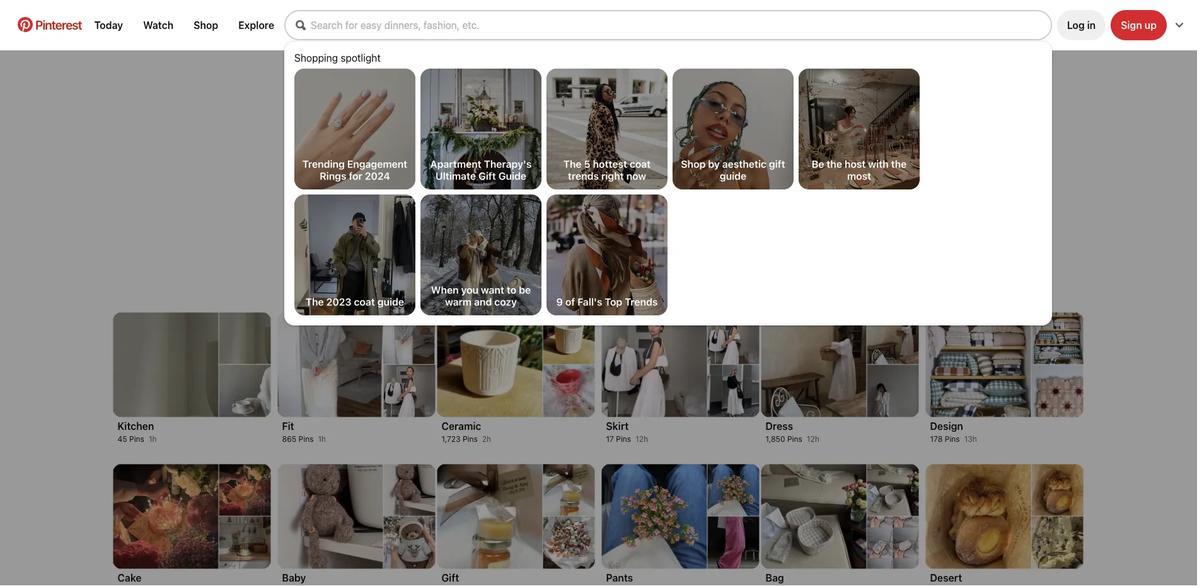 Task type: locate. For each thing, give the bounding box(es) containing it.
1h inside kitchen 45 pins 1h
[[149, 435, 157, 444]]

1 pins from the left
[[129, 435, 144, 444]]

pins inside dress 1,850 pins 12h
[[787, 435, 802, 444]]

1 horizontal spatial the
[[891, 158, 907, 170]]

12h inside dress 1,850 pins 12h
[[807, 435, 819, 444]]

pinterest link
[[10, 17, 89, 32]]

shop right watch link
[[194, 19, 218, 31]]

kitchen image
[[113, 313, 218, 418], [219, 313, 271, 365], [219, 365, 271, 418]]

shopping
[[294, 52, 338, 64]]

explore link
[[233, 14, 279, 36]]

with
[[868, 158, 889, 170]]

design
[[930, 421, 963, 433]]

gift image
[[437, 465, 543, 570], [543, 465, 595, 517], [543, 517, 595, 570]]

12h for dress
[[807, 435, 819, 444]]

now
[[626, 170, 646, 182]]

dress image
[[761, 313, 867, 418], [867, 313, 919, 365], [867, 365, 919, 418]]

sem button
[[577, 139, 620, 165]]

pins inside skirt 17 pins 12h
[[616, 435, 631, 444]]

cake link
[[113, 457, 271, 587]]

1 horizontal spatial guide
[[720, 170, 747, 182]]

0 vertical spatial coat
[[630, 158, 651, 170]]

12h right 1,850
[[807, 435, 819, 444]]

gift
[[478, 170, 496, 182], [442, 573, 459, 585]]

1h for fit
[[318, 435, 326, 444]]

0 vertical spatial gift
[[478, 170, 496, 182]]

pins for fit
[[299, 435, 314, 444]]

desert image
[[926, 465, 1031, 570], [1032, 465, 1083, 517], [1032, 517, 1083, 570]]

pins right 17
[[616, 435, 631, 444]]

pins inside fit 865 pins 1h
[[299, 435, 314, 444]]

the inside the 5 hottest coat trends right now
[[563, 158, 582, 170]]

sign up
[[1121, 19, 1157, 31]]

pins inside "design 178 pins 13h"
[[945, 435, 960, 444]]

2024
[[365, 170, 390, 182]]

1 horizontal spatial shop
[[681, 158, 706, 170]]

coat right 2023
[[354, 296, 375, 308]]

when
[[431, 284, 459, 296]]

178
[[930, 435, 943, 444]]

the
[[827, 158, 842, 170], [891, 158, 907, 170]]

pants link
[[601, 457, 760, 587]]

1h inside fit 865 pins 1h
[[318, 435, 326, 444]]

ceramic
[[442, 421, 481, 433]]

pins down kitchen
[[129, 435, 144, 444]]

1 1h from the left
[[149, 435, 157, 444]]

8
[[608, 193, 615, 205]]

trends
[[625, 296, 658, 308]]

bag link
[[761, 457, 920, 587]]

pins right 865
[[299, 435, 314, 444]]

1 horizontal spatial coat
[[630, 158, 651, 170]]

1 horizontal spatial gift
[[478, 170, 496, 182]]

1 horizontal spatial 1h
[[318, 435, 326, 444]]

most
[[847, 170, 871, 182]]

design image
[[926, 313, 1031, 418], [1032, 313, 1083, 365], [1032, 365, 1083, 418]]

pins down "ceramic"
[[463, 435, 478, 444]]

1 vertical spatial the
[[306, 296, 324, 308]]

the for the 5 hottest coat trends right now
[[563, 158, 582, 170]]

1,723
[[442, 435, 461, 444]]

the
[[563, 158, 582, 170], [306, 296, 324, 308]]

the right with
[[891, 158, 907, 170]]

0 vertical spatial the
[[563, 158, 582, 170]]

pinterest button
[[10, 17, 89, 34]]

for
[[349, 170, 362, 182]]

when you want to be warm and cozy link
[[421, 195, 542, 316]]

host
[[845, 158, 866, 170]]

the left 2023
[[306, 296, 324, 308]]

pants image
[[602, 465, 707, 570], [708, 465, 759, 517], [708, 517, 759, 570]]

sem @sem_g_
[[576, 139, 621, 180]]

ultimate
[[436, 170, 476, 182]]

created
[[555, 278, 593, 290]]

pins inside kitchen 45 pins 1h
[[129, 435, 144, 444]]

1h right 865
[[318, 435, 326, 444]]

be the host with the most
[[812, 158, 907, 182]]

0 horizontal spatial shop
[[194, 19, 218, 31]]

2 pins from the left
[[299, 435, 314, 444]]

gift link
[[437, 457, 595, 587]]

3 pins from the left
[[463, 435, 478, 444]]

1,850
[[766, 435, 785, 444]]

2 12h from the left
[[807, 435, 819, 444]]

2 1h from the left
[[318, 435, 326, 444]]

1 horizontal spatial the
[[563, 158, 582, 170]]

the left 5
[[563, 158, 582, 170]]

pins
[[129, 435, 144, 444], [299, 435, 314, 444], [463, 435, 478, 444], [616, 435, 631, 444], [787, 435, 802, 444], [945, 435, 960, 444]]

coat
[[630, 158, 651, 170], [354, 296, 375, 308]]

Search text field
[[311, 19, 1051, 31]]

sem
[[577, 139, 620, 165]]

1h down kitchen
[[149, 435, 157, 444]]

1 horizontal spatial 12h
[[807, 435, 819, 444]]

12h right 17
[[636, 435, 648, 444]]

45
[[118, 435, 127, 444]]

12h inside skirt 17 pins 12h
[[636, 435, 648, 444]]

2h
[[482, 435, 491, 444]]

pins for skirt
[[616, 435, 631, 444]]

0 horizontal spatial guide
[[377, 296, 404, 308]]

log
[[1067, 19, 1085, 31]]

shop by aesthetic gift guide
[[681, 158, 785, 182]]

the right be
[[827, 158, 842, 170]]

trending engagement rings for 2024 link
[[294, 69, 415, 190]]

baby image
[[278, 465, 383, 570], [384, 465, 435, 517], [384, 517, 435, 570]]

ceramic image
[[437, 313, 543, 418], [543, 313, 595, 365], [543, 365, 595, 418]]

sign
[[1121, 19, 1142, 31]]

shop inside the shop by aesthetic gift guide
[[681, 158, 706, 170]]

skirt image
[[602, 313, 707, 418], [708, 313, 759, 365], [708, 365, 759, 418]]

shopping spotlight
[[294, 52, 381, 64]]

9 of fall's top trends link
[[547, 195, 668, 316]]

1 12h from the left
[[636, 435, 648, 444]]

1 vertical spatial shop
[[681, 158, 706, 170]]

0 vertical spatial shop
[[194, 19, 218, 31]]

list
[[34, 305, 1164, 587]]

0 vertical spatial guide
[[720, 170, 747, 182]]

guide
[[720, 170, 747, 182], [377, 296, 404, 308]]

coat inside the 5 hottest coat trends right now
[[630, 158, 651, 170]]

pins down design
[[945, 435, 960, 444]]

bag image
[[761, 465, 867, 570], [867, 465, 919, 517], [867, 517, 919, 570]]

0 horizontal spatial 12h
[[636, 435, 648, 444]]

cake image
[[113, 465, 218, 570], [219, 465, 271, 517], [219, 517, 271, 570]]

apartment therapy's ultimate gift guide link
[[421, 69, 542, 190]]

1 vertical spatial gift
[[442, 573, 459, 585]]

pins right 1,850
[[787, 435, 802, 444]]

0 horizontal spatial the
[[306, 296, 324, 308]]

6 pins from the left
[[945, 435, 960, 444]]

pins inside ceramic 1,723 pins 2h
[[463, 435, 478, 444]]

4 pins from the left
[[616, 435, 631, 444]]

follow
[[601, 224, 632, 236]]

shop left by
[[681, 158, 706, 170]]

shop
[[194, 19, 218, 31], [681, 158, 706, 170]]

rings
[[320, 170, 346, 182]]

kitchen 45 pins 1h
[[118, 421, 157, 444]]

fit image
[[278, 313, 383, 418], [384, 313, 435, 365], [384, 365, 435, 418]]

5 pins from the left
[[787, 435, 802, 444]]

0 horizontal spatial 1h
[[149, 435, 157, 444]]

be
[[519, 284, 531, 296]]

today link
[[89, 14, 128, 36]]

0 horizontal spatial coat
[[354, 296, 375, 308]]

bag
[[766, 573, 784, 585]]

gift inside the "apartment therapy's ultimate gift guide"
[[478, 170, 496, 182]]

0 horizontal spatial gift
[[442, 573, 459, 585]]

0 horizontal spatial the
[[827, 158, 842, 170]]

guide right by
[[720, 170, 747, 182]]

and
[[474, 296, 492, 308]]

up
[[1145, 19, 1157, 31]]

1 the from the left
[[827, 158, 842, 170]]

coat right right
[[630, 158, 651, 170]]

1h
[[149, 435, 157, 444], [318, 435, 326, 444]]

pins for ceramic
[[463, 435, 478, 444]]

guide right 2023
[[377, 296, 404, 308]]



Task type: vqa. For each thing, say whether or not it's contained in the screenshot.
"Saved" link
yes



Task type: describe. For each thing, give the bounding box(es) containing it.
engagement
[[347, 158, 407, 170]]

aesthetic
[[722, 158, 767, 170]]

desert
[[930, 573, 962, 585]]

shop for shop by aesthetic gift guide
[[681, 158, 706, 170]]

1 vertical spatial coat
[[354, 296, 375, 308]]

pants
[[606, 573, 633, 585]]

follow button
[[591, 215, 642, 245]]

12h for skirt
[[636, 435, 648, 444]]

gift
[[769, 158, 785, 170]]

be the host with the most link
[[799, 69, 920, 190]]

pins for kitchen
[[129, 435, 144, 444]]

hottest
[[593, 158, 627, 170]]

dress 1,850 pins 12h
[[766, 421, 819, 444]]

dress
[[766, 421, 793, 433]]

the for the 2023 coat guide
[[306, 296, 324, 308]]

cake
[[118, 573, 141, 585]]

saved link
[[608, 273, 647, 295]]

shop by aesthetic gift guide link
[[673, 69, 794, 190]]

the 2023 coat guide link
[[294, 195, 415, 316]]

pinterest image
[[18, 17, 33, 32]]

1h for kitchen
[[149, 435, 157, 444]]

gift inside gift link
[[442, 573, 459, 585]]

trending
[[302, 158, 345, 170]]

design 178 pins 13h
[[930, 421, 977, 444]]

be
[[812, 158, 824, 170]]

warm
[[445, 296, 472, 308]]

the 5 hottest coat trends right now
[[563, 158, 651, 182]]

pins for design
[[945, 435, 960, 444]]

pinterest
[[35, 17, 82, 32]]

followers
[[558, 193, 601, 205]]

fit 865 pins 1h
[[282, 421, 326, 444]]

trends
[[568, 170, 599, 182]]

sign up button
[[1111, 10, 1167, 40]]

search image
[[296, 20, 306, 30]]

shop for shop
[[194, 19, 218, 31]]

log in button
[[1057, 10, 1106, 40]]

following
[[618, 193, 661, 205]]

by
[[708, 158, 720, 170]]

5
[[584, 158, 590, 170]]

trending engagement rings for 2024
[[302, 158, 407, 182]]

log in
[[1067, 19, 1096, 31]]

in
[[1087, 19, 1096, 31]]

fit
[[282, 421, 294, 433]]

therapy's
[[484, 158, 532, 170]]

9
[[556, 296, 563, 308]]

top
[[605, 296, 622, 308]]

13h
[[964, 435, 977, 444]]

saved
[[613, 278, 642, 290]]

created link
[[550, 273, 598, 295]]

list containing kitchen
[[34, 305, 1164, 587]]

baby
[[282, 573, 306, 585]]

today
[[94, 19, 123, 31]]

@sem_g_
[[576, 168, 621, 180]]

shop link
[[189, 14, 223, 36]]

865
[[282, 435, 296, 444]]

spotlight
[[341, 52, 381, 64]]

when you want to be warm and cozy
[[431, 284, 531, 308]]

explore
[[238, 19, 274, 31]]

user avatar image
[[561, 58, 636, 134]]

kitchen
[[118, 421, 154, 433]]

you
[[461, 284, 479, 296]]

watch
[[143, 19, 173, 31]]

9 of fall's top trends
[[556, 296, 658, 308]]

guide inside the shop by aesthetic gift guide
[[720, 170, 747, 182]]

want
[[481, 284, 504, 296]]

of
[[565, 296, 575, 308]]

1 vertical spatial guide
[[377, 296, 404, 308]]

734 followers · 8 following
[[536, 193, 661, 205]]

skirt 17 pins 12h
[[606, 421, 648, 444]]

the 2023 coat guide
[[306, 296, 404, 308]]

734
[[536, 193, 555, 205]]

fall's
[[578, 296, 602, 308]]

pins for dress
[[787, 435, 802, 444]]

right
[[601, 170, 624, 182]]

@sem_g_ button
[[576, 164, 621, 191]]

2 the from the left
[[891, 158, 907, 170]]

desert link
[[925, 457, 1084, 587]]

17
[[606, 435, 614, 444]]

the 5 hottest coat trends right now link
[[547, 69, 668, 190]]

to
[[507, 284, 516, 296]]

ceramic 1,723 pins 2h
[[442, 421, 491, 444]]

2023
[[326, 296, 352, 308]]

apartment
[[430, 158, 481, 170]]

watch link
[[138, 14, 179, 36]]

·
[[603, 193, 606, 204]]

apartment therapy's ultimate gift guide
[[430, 158, 532, 182]]

cozy
[[494, 296, 517, 308]]



